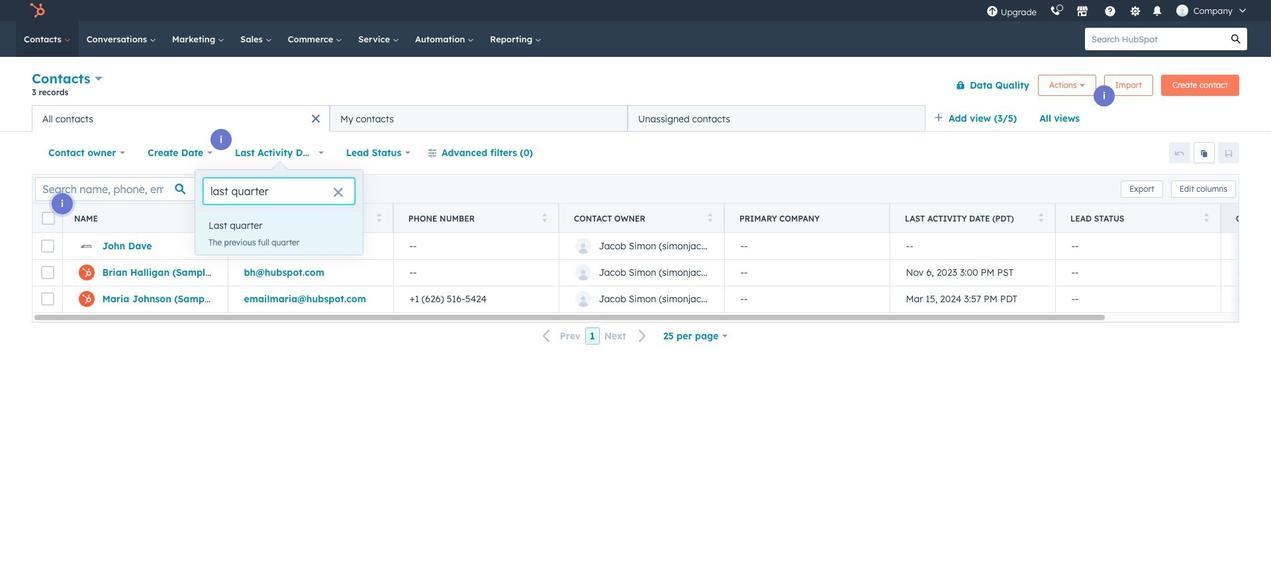 Task type: locate. For each thing, give the bounding box(es) containing it.
menu
[[980, 0, 1256, 21]]

5 press to sort. image from the left
[[1039, 213, 1044, 222]]

press to sort. image
[[211, 213, 216, 222], [377, 213, 382, 222], [542, 213, 547, 222], [708, 213, 713, 222], [1039, 213, 1044, 222]]

clear input image
[[333, 188, 344, 199]]

list box
[[195, 213, 363, 255]]

press to sort. element
[[211, 213, 216, 224], [377, 213, 382, 224], [542, 213, 547, 224], [708, 213, 713, 224], [1039, 213, 1044, 224], [1204, 213, 1209, 224]]

banner
[[32, 68, 1240, 105]]

2 press to sort. image from the left
[[377, 213, 382, 222]]

Search HubSpot search field
[[1086, 28, 1225, 50]]

Search name, phone, email addresses, or company search field
[[35, 177, 196, 201]]

2 press to sort. element from the left
[[377, 213, 382, 224]]

6 press to sort. element from the left
[[1204, 213, 1209, 224]]

marketplaces image
[[1077, 6, 1089, 18]]

column header
[[725, 204, 891, 233]]

1 press to sort. image from the left
[[211, 213, 216, 222]]

Search search field
[[203, 178, 355, 205]]



Task type: vqa. For each thing, say whether or not it's contained in the screenshot.
banner
yes



Task type: describe. For each thing, give the bounding box(es) containing it.
4 press to sort. image from the left
[[708, 213, 713, 222]]

4 press to sort. element from the left
[[708, 213, 713, 224]]

5 press to sort. element from the left
[[1039, 213, 1044, 224]]

3 press to sort. element from the left
[[542, 213, 547, 224]]

pagination navigation
[[535, 328, 655, 345]]

1 press to sort. element from the left
[[211, 213, 216, 224]]

jacob simon image
[[1177, 5, 1189, 17]]

3 press to sort. image from the left
[[542, 213, 547, 222]]

press to sort. image
[[1204, 213, 1209, 222]]



